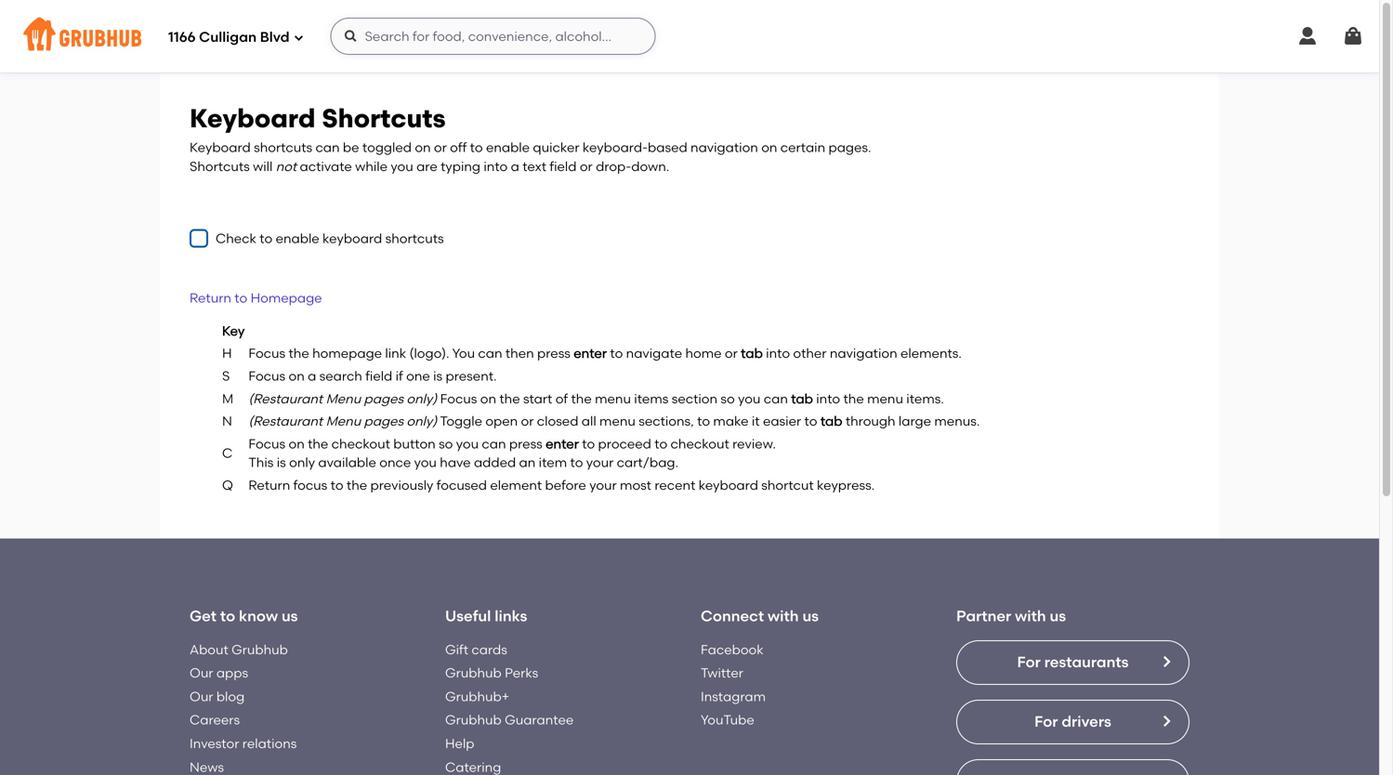 Task type: locate. For each thing, give the bounding box(es) containing it.
shortcut
[[761, 477, 814, 493]]

items
[[634, 391, 669, 406]]

return to homepage
[[190, 290, 322, 306]]

know
[[239, 607, 278, 625]]

field down the quicker
[[550, 158, 577, 174]]

element
[[490, 477, 542, 493]]

2 our from the top
[[190, 689, 213, 704]]

0 vertical spatial keyboard
[[190, 103, 316, 134]]

focus
[[293, 477, 327, 493]]

1 horizontal spatial shortcuts
[[322, 103, 446, 134]]

checkout down make
[[671, 436, 729, 452]]

shortcuts
[[322, 103, 446, 134], [190, 158, 250, 174]]

so up make
[[721, 391, 735, 406]]

pages down focus on a search field if one is present.
[[364, 391, 403, 406]]

1 vertical spatial keyboard
[[699, 477, 758, 493]]

(restaurant for (restaurant menu pages only) focus on the start of the menu items section so you can tab into the menu items.
[[248, 391, 323, 406]]

only) for focus on the start of the menu items section so you can
[[407, 391, 437, 406]]

0 horizontal spatial shortcuts
[[254, 140, 312, 155]]

help
[[445, 736, 474, 751]]

1 with from the left
[[768, 607, 799, 625]]

press up an
[[509, 436, 543, 452]]

navigation inside keyboard shortcuts keyboard shortcuts can be toggled on or off to enable quicker keyboard-based navigation on certain pages. shortcuts will not activate while you are typing into a text field or drop-down.
[[691, 140, 758, 155]]

can inside keyboard shortcuts keyboard shortcuts can be toggled on or off to enable quicker keyboard-based navigation on certain pages. shortcuts will not activate while you are typing into a text field or drop-down.
[[315, 140, 340, 155]]

the up 'only'
[[308, 436, 328, 452]]

focus right h
[[248, 345, 285, 361]]

news link
[[190, 759, 224, 775]]

0 horizontal spatial checkout
[[331, 436, 390, 452]]

focus up toggle
[[440, 391, 477, 406]]

1 horizontal spatial svg image
[[1296, 25, 1319, 47]]

grubhub guarantee link
[[445, 712, 574, 728]]

0 horizontal spatial so
[[439, 436, 453, 452]]

to right check
[[260, 230, 273, 246]]

on left certain
[[761, 140, 777, 155]]

0 vertical spatial shortcuts
[[254, 140, 312, 155]]

is right this
[[277, 455, 286, 470]]

1 vertical spatial our
[[190, 689, 213, 704]]

0 horizontal spatial is
[[277, 455, 286, 470]]

focus on a search field if one is present.
[[248, 368, 497, 384]]

0 horizontal spatial enable
[[276, 230, 319, 246]]

2 only) from the top
[[407, 413, 437, 429]]

1 horizontal spatial enable
[[486, 140, 530, 155]]

0 horizontal spatial tab
[[741, 345, 763, 361]]

(restaurant
[[248, 391, 323, 406], [248, 413, 323, 429]]

(restaurant up 'only'
[[248, 413, 323, 429]]

to left navigate
[[610, 345, 623, 361]]

Search for food, convenience, alcohol... search field
[[330, 18, 656, 55]]

grubhub+ link
[[445, 689, 509, 704]]

us right the connect
[[802, 607, 819, 625]]

focus up this
[[248, 436, 285, 452]]

1 vertical spatial into
[[766, 345, 790, 361]]

navigation right based
[[691, 140, 758, 155]]

so up have
[[439, 436, 453, 452]]

1 horizontal spatial so
[[721, 391, 735, 406]]

the inside focus on the checkout button so you can press enter to proceed to checkout review. this is only available once you have added an item to your cart/bag.
[[308, 436, 328, 452]]

1 vertical spatial keyboard
[[190, 140, 251, 155]]

text
[[522, 158, 547, 174]]

for for for restaurants
[[1017, 653, 1041, 671]]

keyboard up check
[[190, 140, 251, 155]]

1 vertical spatial is
[[277, 455, 286, 470]]

0 horizontal spatial navigation
[[691, 140, 758, 155]]

pages.
[[829, 140, 871, 155]]

0 vertical spatial return
[[190, 290, 231, 306]]

return down this
[[248, 477, 290, 493]]

0 vertical spatial a
[[511, 158, 519, 174]]

1 pages from the top
[[364, 391, 403, 406]]

grubhub down 'grubhub+'
[[445, 712, 502, 728]]

you up have
[[456, 436, 479, 452]]

0 vertical spatial tab
[[741, 345, 763, 361]]

our
[[190, 665, 213, 681], [190, 689, 213, 704]]

drivers
[[1062, 713, 1111, 731]]

svg image
[[343, 29, 358, 44], [293, 32, 304, 43]]

for drivers link
[[956, 700, 1190, 744]]

0 horizontal spatial svg image
[[293, 32, 304, 43]]

0 vertical spatial field
[[550, 158, 577, 174]]

shortcuts up the toggled
[[322, 103, 446, 134]]

down.
[[631, 158, 669, 174]]

into right typing
[[484, 158, 508, 174]]

svg image
[[1296, 25, 1319, 47], [1342, 25, 1364, 47], [193, 233, 204, 244]]

get
[[190, 607, 217, 625]]

0 vertical spatial for
[[1017, 653, 1041, 671]]

0 vertical spatial enable
[[486, 140, 530, 155]]

enter up item
[[546, 436, 579, 452]]

you inside keyboard shortcuts keyboard shortcuts can be toggled on or off to enable quicker keyboard-based navigation on certain pages. shortcuts will not activate while you are typing into a text field or drop-down.
[[391, 158, 413, 174]]

3 us from the left
[[1050, 607, 1066, 625]]

grubhub down gift cards link
[[445, 665, 502, 681]]

menu up through
[[867, 391, 903, 406]]

only) up button
[[407, 413, 437, 429]]

navigation right other
[[830, 345, 897, 361]]

tab left through
[[820, 413, 842, 429]]

our up careers link
[[190, 689, 213, 704]]

culligan
[[199, 29, 257, 46]]

1 our from the top
[[190, 665, 213, 681]]

1 horizontal spatial return
[[248, 477, 290, 493]]

0 vertical spatial navigation
[[691, 140, 758, 155]]

0 vertical spatial press
[[537, 345, 571, 361]]

the down available
[[347, 477, 367, 493]]

0 horizontal spatial a
[[308, 368, 316, 384]]

1 horizontal spatial field
[[550, 158, 577, 174]]

0 horizontal spatial into
[[484, 158, 508, 174]]

press inside focus on the checkout button so you can press enter to proceed to checkout review. this is only available once you have added an item to your cart/bag.
[[509, 436, 543, 452]]

focus
[[248, 345, 285, 361], [248, 368, 285, 384], [440, 391, 477, 406], [248, 436, 285, 452]]

you down the toggled
[[391, 158, 413, 174]]

0 vertical spatial your
[[586, 455, 614, 470]]

to up cart/bag.
[[655, 436, 667, 452]]

c
[[222, 445, 233, 461]]

make
[[713, 413, 749, 429]]

press right then
[[537, 345, 571, 361]]

1 vertical spatial so
[[439, 436, 453, 452]]

grubhub down know
[[232, 642, 288, 657]]

keyboard down review.
[[699, 477, 758, 493]]

0 vertical spatial into
[[484, 158, 508, 174]]

1 vertical spatial field
[[365, 368, 392, 384]]

for left drivers
[[1035, 713, 1058, 731]]

0 vertical spatial (restaurant
[[248, 391, 323, 406]]

0 vertical spatial shortcuts
[[322, 103, 446, 134]]

blvd
[[260, 29, 290, 46]]

tab for easier
[[820, 413, 842, 429]]

menus.
[[934, 413, 980, 429]]

to right off
[[470, 140, 483, 155]]

1 menu from the top
[[326, 391, 361, 406]]

menu for focus on the start of the menu items section so you can
[[326, 391, 361, 406]]

if
[[396, 368, 403, 384]]

restaurants
[[1044, 653, 1129, 671]]

shortcuts up not
[[254, 140, 312, 155]]

1 vertical spatial a
[[308, 368, 316, 384]]

for down partner with us
[[1017, 653, 1041, 671]]

useful links
[[445, 607, 527, 625]]

2 vertical spatial tab
[[820, 413, 842, 429]]

0 horizontal spatial return
[[190, 290, 231, 306]]

to inside keyboard shortcuts keyboard shortcuts can be toggled on or off to enable quicker keyboard-based navigation on certain pages. shortcuts will not activate while you are typing into a text field or drop-down.
[[470, 140, 483, 155]]

pages up button
[[364, 413, 403, 429]]

be
[[343, 140, 359, 155]]

2 vertical spatial grubhub
[[445, 712, 502, 728]]

1 vertical spatial enter
[[546, 436, 579, 452]]

enter inside focus on the checkout button so you can press enter to proceed to checkout review. this is only available once you have added an item to your cart/bag.
[[546, 436, 579, 452]]

1 vertical spatial grubhub
[[445, 665, 502, 681]]

us
[[282, 607, 298, 625], [802, 607, 819, 625], [1050, 607, 1066, 625]]

toggle
[[440, 413, 482, 429]]

once
[[379, 455, 411, 470]]

keyboard down while at the left top
[[323, 230, 382, 246]]

tab up easier
[[791, 391, 813, 406]]

tab
[[741, 345, 763, 361], [791, 391, 813, 406], [820, 413, 842, 429]]

(restaurant right m
[[248, 391, 323, 406]]

0 horizontal spatial with
[[768, 607, 799, 625]]

checkout up available
[[331, 436, 390, 452]]

0 vertical spatial pages
[[364, 391, 403, 406]]

0 horizontal spatial field
[[365, 368, 392, 384]]

right image
[[1159, 654, 1174, 669]]

based
[[648, 140, 687, 155]]

return
[[190, 290, 231, 306], [248, 477, 290, 493]]

1 vertical spatial pages
[[364, 413, 403, 429]]

so
[[721, 391, 735, 406], [439, 436, 453, 452]]

2 us from the left
[[802, 607, 819, 625]]

our down 'about'
[[190, 665, 213, 681]]

1 vertical spatial tab
[[791, 391, 813, 406]]

2 horizontal spatial us
[[1050, 607, 1066, 625]]

1 vertical spatial only)
[[407, 413, 437, 429]]

keyboard up will on the top left of page
[[190, 103, 316, 134]]

1 horizontal spatial us
[[802, 607, 819, 625]]

2 menu from the top
[[326, 413, 361, 429]]

open
[[485, 413, 518, 429]]

with
[[768, 607, 799, 625], [1015, 607, 1046, 625]]

1 keyboard from the top
[[190, 103, 316, 134]]

0 vertical spatial is
[[433, 368, 443, 384]]

on up 'only'
[[289, 436, 305, 452]]

tab right "home"
[[741, 345, 763, 361]]

the left homepage
[[289, 345, 309, 361]]

1 vertical spatial (restaurant
[[248, 413, 323, 429]]

to down all
[[582, 436, 595, 452]]

enter
[[574, 345, 607, 361], [546, 436, 579, 452]]

to up key
[[234, 290, 247, 306]]

about grubhub link
[[190, 642, 288, 657]]

menu
[[326, 391, 361, 406], [326, 413, 361, 429]]

focus inside focus on the checkout button so you can press enter to proceed to checkout review. this is only available once you have added an item to your cart/bag.
[[248, 436, 285, 452]]

1 horizontal spatial shortcuts
[[385, 230, 444, 246]]

for drivers
[[1035, 713, 1111, 731]]

1 horizontal spatial checkout
[[671, 436, 729, 452]]

item
[[539, 455, 567, 470]]

can up easier
[[764, 391, 788, 406]]

2 horizontal spatial tab
[[820, 413, 842, 429]]

0 vertical spatial enter
[[574, 345, 607, 361]]

0 vertical spatial our
[[190, 665, 213, 681]]

enter for navigate
[[574, 345, 607, 361]]

2 (restaurant from the top
[[248, 413, 323, 429]]

return up key
[[190, 290, 231, 306]]

main navigation navigation
[[0, 0, 1379, 72]]

blog
[[216, 689, 245, 704]]

investor relations link
[[190, 736, 297, 751]]

or
[[434, 140, 447, 155], [580, 158, 593, 174], [725, 345, 738, 361], [521, 413, 534, 429]]

1 checkout from the left
[[331, 436, 390, 452]]

a left text
[[511, 158, 519, 174]]

shortcuts inside keyboard shortcuts keyboard shortcuts can be toggled on or off to enable quicker keyboard-based navigation on certain pages. shortcuts will not activate while you are typing into a text field or drop-down.
[[254, 140, 312, 155]]

1 (restaurant from the top
[[248, 391, 323, 406]]

only) down one
[[407, 391, 437, 406]]

1 vertical spatial return
[[248, 477, 290, 493]]

0 vertical spatial grubhub
[[232, 642, 288, 657]]

instagram link
[[701, 689, 766, 704]]

us right know
[[282, 607, 298, 625]]

into down other
[[816, 391, 840, 406]]

home
[[685, 345, 722, 361]]

menu up available
[[326, 413, 361, 429]]

0 horizontal spatial us
[[282, 607, 298, 625]]

or left off
[[434, 140, 447, 155]]

for
[[1017, 653, 1041, 671], [1035, 713, 1058, 731]]

focus right s
[[248, 368, 285, 384]]

2 horizontal spatial into
[[816, 391, 840, 406]]

field left if
[[365, 368, 392, 384]]

1 vertical spatial for
[[1035, 713, 1058, 731]]

1 horizontal spatial navigation
[[830, 345, 897, 361]]

1 horizontal spatial tab
[[791, 391, 813, 406]]

0 vertical spatial only)
[[407, 391, 437, 406]]

so inside focus on the checkout button so you can press enter to proceed to checkout review. this is only available once you have added an item to your cart/bag.
[[439, 436, 453, 452]]

is inside focus on the checkout button so you can press enter to proceed to checkout review. this is only available once you have added an item to your cart/bag.
[[277, 455, 286, 470]]

n
[[222, 413, 232, 429]]

shortcuts left will on the top left of page
[[190, 158, 250, 174]]

1 horizontal spatial with
[[1015, 607, 1046, 625]]

with right the connect
[[768, 607, 799, 625]]

1 vertical spatial press
[[509, 436, 543, 452]]

shortcuts down the are
[[385, 230, 444, 246]]

enter up (restaurant menu pages only) focus on the start of the menu items section so you can tab into the menu items.
[[574, 345, 607, 361]]

0 vertical spatial menu
[[326, 391, 361, 406]]

is right one
[[433, 368, 443, 384]]

1 vertical spatial shortcuts
[[190, 158, 250, 174]]

or down start
[[521, 413, 534, 429]]

into left other
[[766, 345, 790, 361]]

with right partner
[[1015, 607, 1046, 625]]

can up activate
[[315, 140, 340, 155]]

enter for proceed
[[546, 436, 579, 452]]

pages for focus on the start of the menu items section so you can
[[364, 391, 403, 406]]

your down proceed
[[586, 455, 614, 470]]

us up "for restaurants"
[[1050, 607, 1066, 625]]

1 only) from the top
[[407, 391, 437, 406]]

perks
[[505, 665, 538, 681]]

useful
[[445, 607, 491, 625]]

a
[[511, 158, 519, 174], [308, 368, 316, 384]]

2 with from the left
[[1015, 607, 1046, 625]]

enable up homepage
[[276, 230, 319, 246]]

1 horizontal spatial a
[[511, 158, 519, 174]]

menu
[[595, 391, 631, 406], [867, 391, 903, 406], [599, 413, 636, 429]]

0 horizontal spatial keyboard
[[323, 230, 382, 246]]

keyboard
[[190, 103, 316, 134], [190, 140, 251, 155]]

your inside focus on the checkout button so you can press enter to proceed to checkout review. this is only available once you have added an item to your cart/bag.
[[586, 455, 614, 470]]

to right item
[[570, 455, 583, 470]]

your
[[586, 455, 614, 470], [589, 477, 617, 493]]

2 horizontal spatial svg image
[[1342, 25, 1364, 47]]

you
[[391, 158, 413, 174], [738, 391, 761, 406], [456, 436, 479, 452], [414, 455, 437, 470]]

1 vertical spatial enable
[[276, 230, 319, 246]]

can up added
[[482, 436, 506, 452]]

is
[[433, 368, 443, 384], [277, 455, 286, 470]]

enable up text
[[486, 140, 530, 155]]

a left "search"
[[308, 368, 316, 384]]

1 horizontal spatial svg image
[[343, 29, 358, 44]]

1 vertical spatial menu
[[326, 413, 361, 429]]

into
[[484, 158, 508, 174], [766, 345, 790, 361], [816, 391, 840, 406]]

your left most
[[589, 477, 617, 493]]

investor
[[190, 736, 239, 751]]

2 pages from the top
[[364, 413, 403, 429]]

shortcuts
[[254, 140, 312, 155], [385, 230, 444, 246]]

all
[[582, 413, 596, 429]]

menu down "search"
[[326, 391, 361, 406]]

(logo).
[[409, 345, 449, 361]]



Task type: vqa. For each thing, say whether or not it's contained in the screenshot.
grubhub perks LINK
yes



Task type: describe. For each thing, give the bounding box(es) containing it.
toggled
[[362, 140, 412, 155]]

proceed
[[598, 436, 651, 452]]

about
[[190, 642, 228, 657]]

return for return focus to the previously focused element before your most recent keyboard shortcut keypress.
[[248, 477, 290, 493]]

return for return to homepage
[[190, 290, 231, 306]]

enable inside keyboard shortcuts keyboard shortcuts can be toggled on or off to enable quicker keyboard-based navigation on certain pages. shortcuts will not activate while you are typing into a text field or drop-down.
[[486, 140, 530, 155]]

cards
[[472, 642, 507, 657]]

field inside keyboard shortcuts keyboard shortcuts can be toggled on or off to enable quicker keyboard-based navigation on certain pages. shortcuts will not activate while you are typing into a text field or drop-down.
[[550, 158, 577, 174]]

other
[[793, 345, 827, 361]]

our blog link
[[190, 689, 245, 704]]

sections,
[[639, 413, 694, 429]]

the up through
[[843, 391, 864, 406]]

start
[[523, 391, 552, 406]]

1 horizontal spatial is
[[433, 368, 443, 384]]

menu up (restaurant menu pages only) toggle open or closed all menu sections, to make it easier to tab through large menus.
[[595, 391, 631, 406]]

on left "search"
[[289, 368, 305, 384]]

on inside focus on the checkout button so you can press enter to proceed to checkout review. this is only available once you have added an item to your cart/bag.
[[289, 436, 305, 452]]

press for can
[[509, 436, 543, 452]]

keypress.
[[817, 477, 875, 493]]

on up the are
[[415, 140, 431, 155]]

only) for toggle open or closed all menu sections, to make it easier to
[[407, 413, 437, 429]]

about grubhub our apps our blog careers investor relations news
[[190, 642, 297, 775]]

return to homepage link
[[190, 290, 322, 306]]

menu up proceed
[[599, 413, 636, 429]]

while
[[355, 158, 388, 174]]

easier
[[763, 413, 801, 429]]

homepage
[[312, 345, 382, 361]]

check to enable keyboard shortcuts
[[216, 230, 444, 246]]

instagram
[[701, 689, 766, 704]]

0 vertical spatial keyboard
[[323, 230, 382, 246]]

elements.
[[901, 345, 962, 361]]

to right easier
[[804, 413, 817, 429]]

most
[[620, 477, 651, 493]]

2 vertical spatial into
[[816, 391, 840, 406]]

can inside focus on the checkout button so you can press enter to proceed to checkout review. this is only available once you have added an item to your cart/bag.
[[482, 436, 506, 452]]

into inside keyboard shortcuts keyboard shortcuts can be toggled on or off to enable quicker keyboard-based navigation on certain pages. shortcuts will not activate while you are typing into a text field or drop-down.
[[484, 158, 508, 174]]

help link
[[445, 736, 474, 751]]

cart/bag.
[[617, 455, 678, 470]]

for for for drivers
[[1035, 713, 1058, 731]]

press for then
[[537, 345, 571, 361]]

facebook
[[701, 642, 764, 657]]

0 horizontal spatial shortcuts
[[190, 158, 250, 174]]

activate
[[300, 158, 352, 174]]

2 keyboard from the top
[[190, 140, 251, 155]]

1 horizontal spatial keyboard
[[699, 477, 758, 493]]

right image
[[1159, 714, 1174, 728]]

2 checkout from the left
[[671, 436, 729, 452]]

(restaurant menu pages only) focus on the start of the menu items section so you can tab into the menu items.
[[248, 391, 944, 406]]

careers link
[[190, 712, 240, 728]]

facebook twitter instagram youtube
[[701, 642, 766, 728]]

this
[[248, 455, 274, 470]]

added
[[474, 455, 516, 470]]

drop-
[[596, 158, 631, 174]]

you
[[452, 345, 475, 361]]

for restaurants
[[1017, 653, 1129, 671]]

guarantee
[[505, 712, 574, 728]]

previously
[[370, 477, 433, 493]]

focused
[[437, 477, 487, 493]]

focus on the checkout button so you can press enter to proceed to checkout review. this is only available once you have added an item to your cart/bag.
[[248, 436, 776, 470]]

large
[[899, 413, 931, 429]]

focus for a
[[248, 368, 285, 384]]

with for partner
[[1015, 607, 1046, 625]]

or left drop-
[[580, 158, 593, 174]]

review.
[[732, 436, 776, 452]]

careers
[[190, 712, 240, 728]]

facebook link
[[701, 642, 764, 657]]

not
[[276, 158, 297, 174]]

then
[[505, 345, 534, 361]]

return focus to the previously focused element before your most recent keyboard shortcut keypress.
[[248, 477, 875, 493]]

youtube
[[701, 712, 754, 728]]

navigate
[[626, 345, 682, 361]]

twitter
[[701, 665, 743, 681]]

h
[[222, 345, 232, 361]]

items.
[[906, 391, 944, 406]]

button
[[393, 436, 436, 452]]

can right you at the left top
[[478, 345, 502, 361]]

connect with us
[[701, 607, 819, 625]]

with for connect
[[768, 607, 799, 625]]

an
[[519, 455, 536, 470]]

focus for homepage
[[248, 345, 285, 361]]

on up open
[[480, 391, 496, 406]]

(restaurant for (restaurant menu pages only) toggle open or closed all menu sections, to make it easier to tab through large menus.
[[248, 413, 323, 429]]

to down available
[[331, 477, 343, 493]]

certain
[[780, 140, 825, 155]]

through
[[846, 413, 896, 429]]

keyboard shortcuts keyboard shortcuts can be toggled on or off to enable quicker keyboard-based navigation on certain pages. shortcuts will not activate while you are typing into a text field or drop-down.
[[190, 103, 871, 174]]

the right of
[[571, 391, 592, 406]]

0 vertical spatial so
[[721, 391, 735, 406]]

us for partner with us
[[1050, 607, 1066, 625]]

a inside keyboard shortcuts keyboard shortcuts can be toggled on or off to enable quicker keyboard-based navigation on certain pages. shortcuts will not activate while you are typing into a text field or drop-down.
[[511, 158, 519, 174]]

link
[[385, 345, 406, 361]]

us for connect with us
[[802, 607, 819, 625]]

1 us from the left
[[282, 607, 298, 625]]

catering link
[[445, 759, 501, 775]]

keyboard-
[[583, 140, 648, 155]]

pages for toggle open or closed all menu sections, to make it easier to
[[364, 413, 403, 429]]

0 horizontal spatial svg image
[[193, 233, 204, 244]]

before
[[545, 477, 586, 493]]

you down button
[[414, 455, 437, 470]]

to right get
[[220, 607, 235, 625]]

present.
[[446, 368, 497, 384]]

focus for the
[[248, 436, 285, 452]]

(restaurant menu pages only) toggle open or closed all menu sections, to make it easier to tab through large menus.
[[248, 413, 980, 429]]

m
[[222, 391, 233, 406]]

grubhub+
[[445, 689, 509, 704]]

q
[[222, 477, 233, 493]]

links
[[495, 607, 527, 625]]

key
[[222, 323, 245, 339]]

1166
[[168, 29, 196, 46]]

relations
[[242, 736, 297, 751]]

apps
[[216, 665, 248, 681]]

are
[[416, 158, 438, 174]]

1 vertical spatial navigation
[[830, 345, 897, 361]]

for restaurants link
[[956, 640, 1190, 685]]

menu for toggle open or closed all menu sections, to make it easier to
[[326, 413, 361, 429]]

quicker
[[533, 140, 579, 155]]

get to know us
[[190, 607, 298, 625]]

youtube link
[[701, 712, 754, 728]]

twitter link
[[701, 665, 743, 681]]

check
[[216, 230, 256, 246]]

1 vertical spatial shortcuts
[[385, 230, 444, 246]]

1 vertical spatial your
[[589, 477, 617, 493]]

focus the homepage link (logo). you can then press enter to navigate home or tab into other navigation elements.
[[248, 345, 962, 361]]

partner with us
[[956, 607, 1066, 625]]

tab for you
[[791, 391, 813, 406]]

the up open
[[499, 391, 520, 406]]

our apps link
[[190, 665, 248, 681]]

you up 'it'
[[738, 391, 761, 406]]

1 horizontal spatial into
[[766, 345, 790, 361]]

typing
[[441, 158, 481, 174]]

partner
[[956, 607, 1011, 625]]

only
[[289, 455, 315, 470]]

grubhub inside about grubhub our apps our blog careers investor relations news
[[232, 642, 288, 657]]

grubhub perks link
[[445, 665, 538, 681]]

or right "home"
[[725, 345, 738, 361]]

to down section
[[697, 413, 710, 429]]



